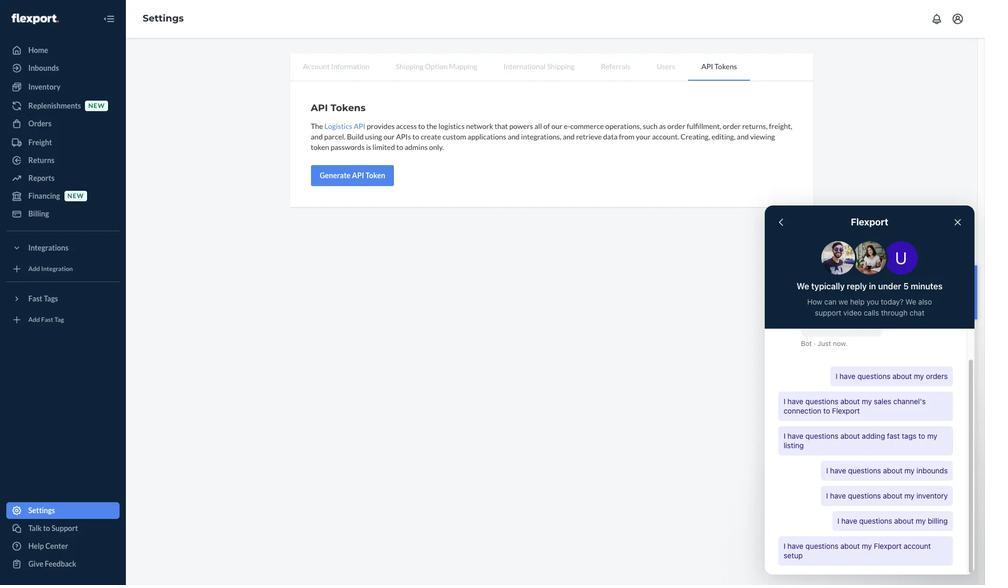 Task type: describe. For each thing, give the bounding box(es) containing it.
tab list containing account information
[[290, 54, 814, 81]]

to inside button
[[43, 524, 50, 533]]

help
[[28, 542, 44, 551]]

new for replenishments
[[88, 102, 105, 110]]

custom
[[443, 132, 466, 141]]

fast tags
[[28, 294, 58, 303]]

build
[[347, 132, 364, 141]]

commerce
[[571, 122, 604, 131]]

help center link
[[6, 539, 120, 555]]

using
[[365, 132, 382, 141]]

1 and from the left
[[311, 132, 323, 141]]

talk to support
[[28, 524, 78, 533]]

create
[[421, 132, 441, 141]]

access
[[396, 122, 417, 131]]

inbounds
[[28, 64, 59, 72]]

users
[[657, 62, 676, 71]]

limited
[[373, 143, 395, 152]]

freight
[[28, 138, 52, 147]]

option
[[425, 62, 448, 71]]

2 and from the left
[[508, 132, 520, 141]]

1 horizontal spatial settings link
[[143, 13, 184, 24]]

information
[[331, 62, 370, 71]]

add integration link
[[6, 261, 120, 278]]

e-
[[564, 122, 571, 131]]

api up the the
[[311, 102, 328, 114]]

fulfillment,
[[687, 122, 722, 131]]

add for add fast tag
[[28, 316, 40, 324]]

powers
[[510, 122, 533, 131]]

talk
[[28, 524, 42, 533]]

viewing
[[751, 132, 776, 141]]

logistics api link
[[325, 122, 366, 131]]

inventory link
[[6, 79, 120, 96]]

talk to support button
[[6, 521, 120, 537]]

editing,
[[712, 132, 736, 141]]

home link
[[6, 42, 120, 59]]

api inside generate api token button
[[352, 171, 364, 180]]

home
[[28, 46, 48, 55]]

2 shipping from the left
[[547, 62, 575, 71]]

4 and from the left
[[737, 132, 749, 141]]

referrals
[[601, 62, 631, 71]]

fast inside dropdown button
[[28, 294, 42, 303]]

add for add integration
[[28, 265, 40, 273]]

billing
[[28, 209, 49, 218]]

add integration
[[28, 265, 73, 273]]

1 vertical spatial tokens
[[331, 102, 366, 114]]

data
[[604, 132, 618, 141]]

only.
[[429, 143, 444, 152]]

feedback
[[45, 560, 76, 569]]

financing
[[28, 192, 60, 201]]

0 vertical spatial our
[[552, 122, 563, 131]]

freight,
[[770, 122, 793, 131]]

the
[[427, 122, 437, 131]]

network
[[466, 122, 494, 131]]

add fast tag link
[[6, 312, 120, 329]]

logistics
[[439, 122, 465, 131]]

2 order from the left
[[723, 122, 741, 131]]

api up the build
[[354, 122, 366, 131]]

give feedback button
[[6, 556, 120, 573]]

integration
[[41, 265, 73, 273]]

inbounds link
[[6, 60, 120, 77]]

as
[[659, 122, 666, 131]]

tags
[[44, 294, 58, 303]]

token
[[366, 171, 385, 180]]

of
[[544, 122, 550, 131]]

such
[[643, 122, 658, 131]]

passwords
[[331, 143, 365, 152]]

replenishments
[[28, 101, 81, 110]]

1 vertical spatial settings
[[28, 507, 55, 515]]

apis
[[396, 132, 411, 141]]

account.
[[653, 132, 680, 141]]

reports
[[28, 174, 54, 183]]

account
[[303, 62, 330, 71]]

billing link
[[6, 206, 120, 223]]

api tokens inside "tab"
[[702, 62, 737, 71]]

3 and from the left
[[563, 132, 575, 141]]



Task type: vqa. For each thing, say whether or not it's contained in the screenshot.
new corresponding to Replenishments
yes



Task type: locate. For each thing, give the bounding box(es) containing it.
give
[[28, 560, 43, 569]]

fast
[[28, 294, 42, 303], [41, 316, 53, 324]]

shipping
[[396, 62, 424, 71], [547, 62, 575, 71]]

0 horizontal spatial api tokens
[[311, 102, 366, 114]]

and down returns,
[[737, 132, 749, 141]]

1 horizontal spatial order
[[723, 122, 741, 131]]

0 horizontal spatial shipping
[[396, 62, 424, 71]]

open account menu image
[[952, 13, 965, 25]]

generate
[[320, 171, 351, 180]]

api tokens
[[702, 62, 737, 71], [311, 102, 366, 114]]

inventory
[[28, 82, 61, 91]]

flexport logo image
[[12, 13, 59, 24]]

international
[[504, 62, 546, 71]]

retrieve
[[577, 132, 602, 141]]

logistics
[[325, 122, 352, 131]]

give feedback
[[28, 560, 76, 569]]

reports link
[[6, 170, 120, 187]]

fast tags button
[[6, 291, 120, 308]]

0 vertical spatial tokens
[[715, 62, 737, 71]]

integrations button
[[6, 240, 120, 257]]

add inside add fast tag link
[[28, 316, 40, 324]]

the
[[311, 122, 323, 131]]

generate api token
[[320, 171, 385, 180]]

tokens inside "tab"
[[715, 62, 737, 71]]

new for financing
[[67, 192, 84, 200]]

0 vertical spatial settings
[[143, 13, 184, 24]]

1 vertical spatial new
[[67, 192, 84, 200]]

provides access to the logistics network that powers all of our e-commerce operations, such as order fulfillment, order returns, freight, and parcel. build using our apis to create custom applications and integrations, and retrieve data from your account. creating, editing, and viewing token passwords is limited to admins only.
[[311, 122, 793, 152]]

returns,
[[743, 122, 768, 131]]

fast left tag
[[41, 316, 53, 324]]

0 vertical spatial api tokens
[[702, 62, 737, 71]]

api right users
[[702, 62, 714, 71]]

center
[[45, 542, 68, 551]]

0 horizontal spatial order
[[668, 122, 686, 131]]

add down fast tags
[[28, 316, 40, 324]]

0 horizontal spatial settings
[[28, 507, 55, 515]]

returns
[[28, 156, 54, 165]]

0 horizontal spatial new
[[67, 192, 84, 200]]

and down e-
[[563, 132, 575, 141]]

order
[[668, 122, 686, 131], [723, 122, 741, 131]]

0 horizontal spatial settings link
[[6, 503, 120, 520]]

0 vertical spatial fast
[[28, 294, 42, 303]]

integrations
[[28, 244, 69, 252]]

new up orders link
[[88, 102, 105, 110]]

referrals tab
[[588, 54, 644, 80]]

add left integration
[[28, 265, 40, 273]]

new
[[88, 102, 105, 110], [67, 192, 84, 200]]

shipping option mapping
[[396, 62, 478, 71]]

international shipping
[[504, 62, 575, 71]]

1 vertical spatial api tokens
[[311, 102, 366, 114]]

1 add from the top
[[28, 265, 40, 273]]

to left the the
[[419, 122, 425, 131]]

1 vertical spatial fast
[[41, 316, 53, 324]]

account information tab
[[290, 54, 383, 80]]

mapping
[[449, 62, 478, 71]]

generate api token button
[[311, 165, 394, 186]]

order up 'editing,'
[[723, 122, 741, 131]]

1 horizontal spatial new
[[88, 102, 105, 110]]

tokens
[[715, 62, 737, 71], [331, 102, 366, 114]]

1 vertical spatial add
[[28, 316, 40, 324]]

parcel.
[[324, 132, 346, 141]]

dialog
[[765, 206, 975, 575]]

admins
[[405, 143, 428, 152]]

creating,
[[681, 132, 711, 141]]

our left e-
[[552, 122, 563, 131]]

is
[[366, 143, 371, 152]]

and
[[311, 132, 323, 141], [508, 132, 520, 141], [563, 132, 575, 141], [737, 132, 749, 141]]

token
[[311, 143, 329, 152]]

the logistics api
[[311, 122, 366, 131]]

add
[[28, 265, 40, 273], [28, 316, 40, 324]]

1 horizontal spatial api tokens
[[702, 62, 737, 71]]

0 vertical spatial new
[[88, 102, 105, 110]]

shipping right international on the top
[[547, 62, 575, 71]]

to up admins
[[413, 132, 419, 141]]

our
[[552, 122, 563, 131], [384, 132, 395, 141]]

shipping left option
[[396, 62, 424, 71]]

1 order from the left
[[668, 122, 686, 131]]

1 shipping from the left
[[396, 62, 424, 71]]

and down powers
[[508, 132, 520, 141]]

1 horizontal spatial shipping
[[547, 62, 575, 71]]

api
[[702, 62, 714, 71], [311, 102, 328, 114], [354, 122, 366, 131], [352, 171, 364, 180]]

order right as at the top right of page
[[668, 122, 686, 131]]

applications
[[468, 132, 507, 141]]

1 vertical spatial our
[[384, 132, 395, 141]]

0 vertical spatial settings link
[[143, 13, 184, 24]]

our up limited
[[384, 132, 395, 141]]

tag
[[54, 316, 64, 324]]

from
[[619, 132, 635, 141]]

to right talk
[[43, 524, 50, 533]]

account information
[[303, 62, 370, 71]]

orders
[[28, 119, 52, 128]]

to
[[419, 122, 425, 131], [413, 132, 419, 141], [397, 143, 403, 152], [43, 524, 50, 533]]

users tab
[[644, 54, 689, 80]]

and down the the
[[311, 132, 323, 141]]

new down reports link
[[67, 192, 84, 200]]

close navigation image
[[103, 13, 115, 25]]

add inside add integration link
[[28, 265, 40, 273]]

freight link
[[6, 134, 120, 151]]

fast left tags
[[28, 294, 42, 303]]

0 horizontal spatial our
[[384, 132, 395, 141]]

operations,
[[606, 122, 642, 131]]

orders link
[[6, 115, 120, 132]]

shipping option mapping tab
[[383, 54, 491, 80]]

api inside api tokens "tab"
[[702, 62, 714, 71]]

provides
[[367, 122, 395, 131]]

2 add from the top
[[28, 316, 40, 324]]

to down apis
[[397, 143, 403, 152]]

your
[[636, 132, 651, 141]]

settings
[[143, 13, 184, 24], [28, 507, 55, 515]]

all
[[535, 122, 542, 131]]

0 vertical spatial add
[[28, 265, 40, 273]]

1 horizontal spatial our
[[552, 122, 563, 131]]

tab list
[[290, 54, 814, 81]]

1 horizontal spatial tokens
[[715, 62, 737, 71]]

api tokens tab
[[689, 54, 751, 81]]

1 vertical spatial settings link
[[6, 503, 120, 520]]

add fast tag
[[28, 316, 64, 324]]

integrations,
[[521, 132, 562, 141]]

that
[[495, 122, 508, 131]]

open notifications image
[[931, 13, 944, 25]]

1 horizontal spatial settings
[[143, 13, 184, 24]]

help center
[[28, 542, 68, 551]]

returns link
[[6, 152, 120, 169]]

support
[[52, 524, 78, 533]]

api left token
[[352, 171, 364, 180]]

international shipping tab
[[491, 54, 588, 80]]

0 horizontal spatial tokens
[[331, 102, 366, 114]]

settings link
[[143, 13, 184, 24], [6, 503, 120, 520]]



